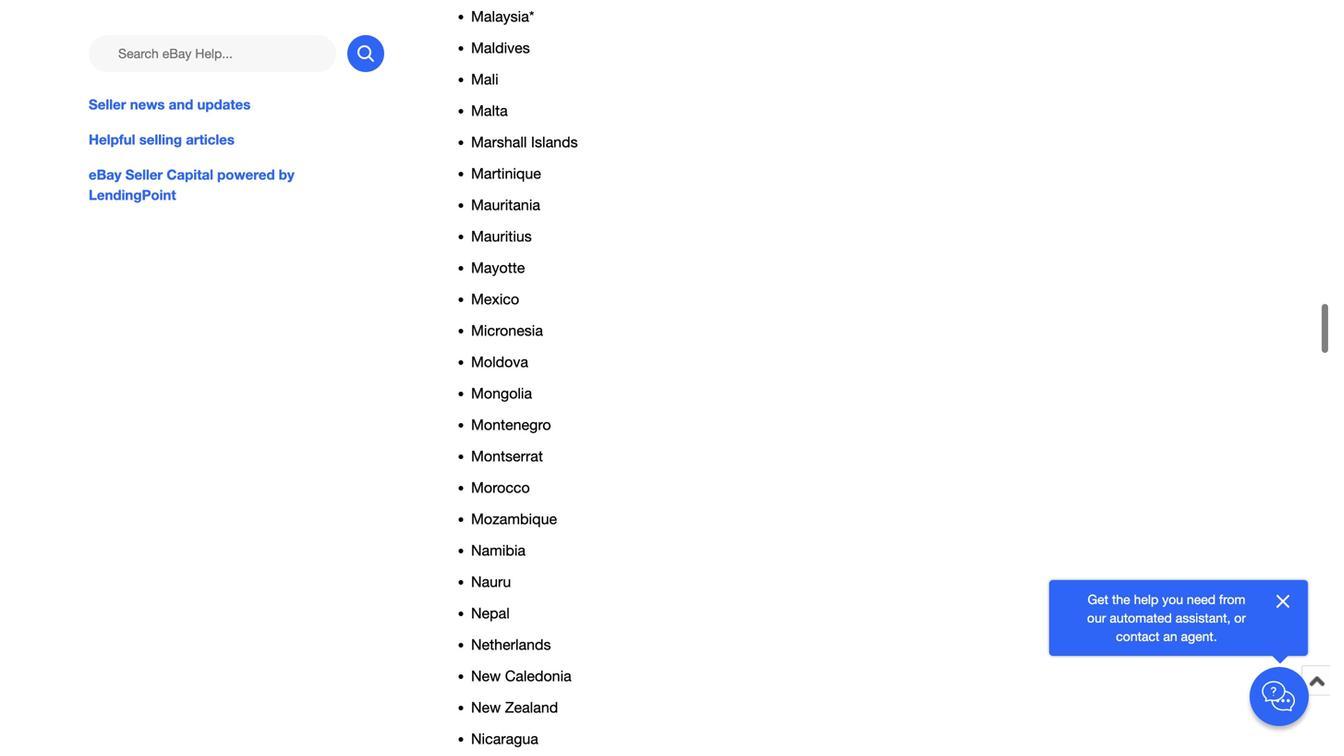 Task type: locate. For each thing, give the bounding box(es) containing it.
new for new caledonia
[[471, 668, 501, 685]]

namibia
[[471, 542, 526, 559]]

morocco
[[471, 479, 530, 496]]

an
[[1164, 629, 1178, 644]]

2 new from the top
[[471, 699, 501, 716]]

you
[[1163, 592, 1184, 607]]

mozambique
[[471, 511, 557, 528]]

montenegro
[[471, 416, 551, 433]]

helpful selling articles
[[89, 131, 235, 148]]

articles
[[186, 131, 235, 148]]

mayotte
[[471, 259, 525, 276]]

mali
[[471, 71, 499, 88]]

1 vertical spatial seller
[[125, 166, 163, 183]]

caledonia
[[505, 668, 572, 685]]

from
[[1220, 592, 1246, 607]]

mauritius
[[471, 228, 532, 245]]

helpful selling articles link
[[89, 129, 384, 150]]

moldova
[[471, 354, 528, 371]]

the
[[1112, 592, 1131, 607]]

1 new from the top
[[471, 668, 501, 685]]

lendingpoint
[[89, 187, 176, 203]]

seller news and updates link
[[89, 94, 384, 115]]

seller
[[89, 96, 126, 113], [125, 166, 163, 183]]

netherlands
[[471, 636, 551, 653]]

helpful
[[89, 131, 135, 148]]

seller up lendingpoint
[[125, 166, 163, 183]]

new for new zealand
[[471, 699, 501, 716]]

new zealand
[[471, 699, 558, 716]]

get the help you need from our automated assistant, or contact an agent. tooltip
[[1079, 590, 1255, 646]]

or
[[1235, 610, 1246, 626]]

automated
[[1110, 610, 1172, 626]]

seller up helpful
[[89, 96, 126, 113]]

new up nicaragua
[[471, 699, 501, 716]]

new
[[471, 668, 501, 685], [471, 699, 501, 716]]

new down netherlands
[[471, 668, 501, 685]]

marshall
[[471, 134, 527, 151]]

new caledonia
[[471, 668, 572, 685]]

nauru
[[471, 573, 511, 591]]

1 vertical spatial new
[[471, 699, 501, 716]]

seller inside ebay seller capital powered by lendingpoint
[[125, 166, 163, 183]]

mongolia
[[471, 385, 532, 402]]

0 vertical spatial new
[[471, 668, 501, 685]]

and
[[169, 96, 193, 113]]

mauritania
[[471, 196, 540, 214]]

nicaragua
[[471, 731, 539, 748]]

need
[[1187, 592, 1216, 607]]



Task type: vqa. For each thing, say whether or not it's contained in the screenshot.
the Netherlands
yes



Task type: describe. For each thing, give the bounding box(es) containing it.
agent.
[[1181, 629, 1218, 644]]

help
[[1134, 592, 1159, 607]]

marshall islands
[[471, 134, 578, 151]]

islands
[[531, 134, 578, 151]]

0 vertical spatial seller
[[89, 96, 126, 113]]

ebay
[[89, 166, 122, 183]]

nepal
[[471, 605, 510, 622]]

montserrat
[[471, 448, 543, 465]]

news
[[130, 96, 165, 113]]

powered
[[217, 166, 275, 183]]

our
[[1088, 610, 1106, 626]]

malta
[[471, 102, 508, 119]]

ebay seller capital powered by lendingpoint
[[89, 166, 295, 203]]

get the help you need from our automated assistant, or contact an agent.
[[1088, 592, 1246, 644]]

ebay seller capital powered by lendingpoint link
[[89, 165, 384, 205]]

maldives
[[471, 39, 530, 56]]

martinique
[[471, 165, 541, 182]]

zealand
[[505, 699, 558, 716]]

seller news and updates
[[89, 96, 251, 113]]

by
[[279, 166, 295, 183]]

selling
[[139, 131, 182, 148]]

assistant,
[[1176, 610, 1231, 626]]

updates
[[197, 96, 251, 113]]

get
[[1088, 592, 1109, 607]]

micronesia
[[471, 322, 543, 339]]

Search eBay Help... text field
[[89, 35, 336, 72]]

contact
[[1116, 629, 1160, 644]]

mexico
[[471, 291, 519, 308]]

capital
[[167, 166, 213, 183]]

malaysia*
[[471, 8, 534, 25]]



